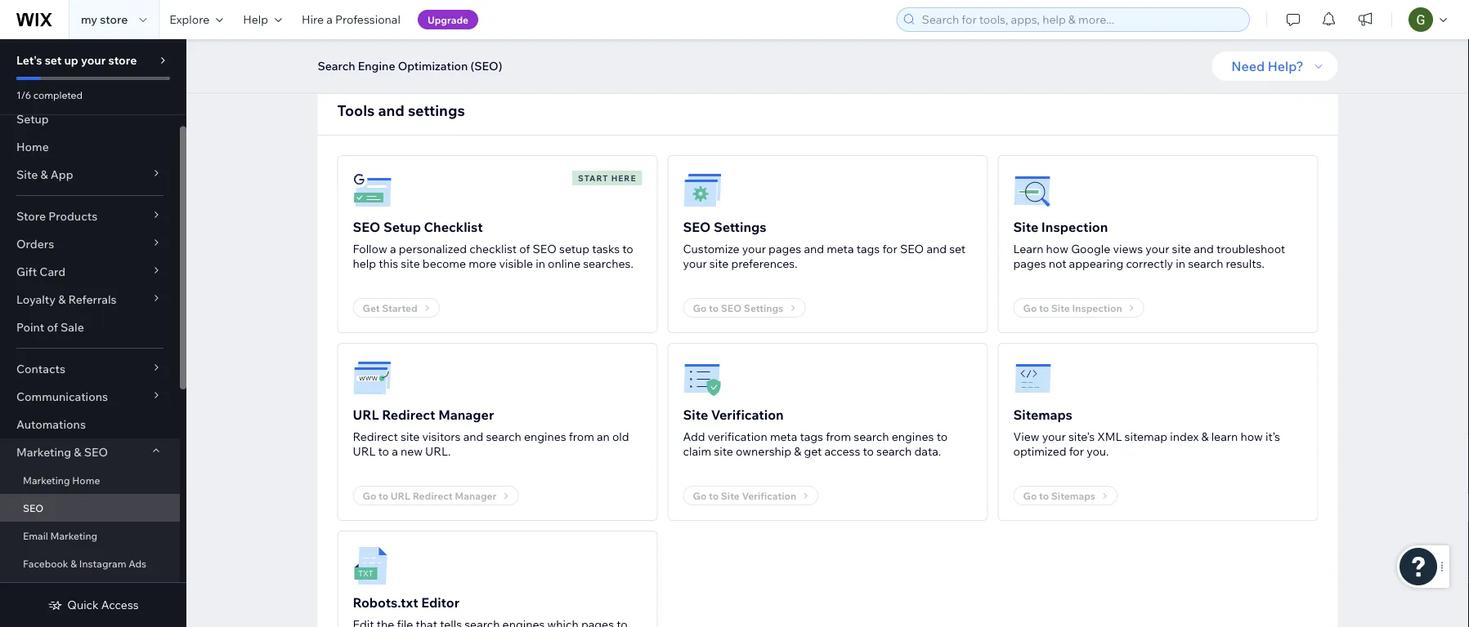 Task type: describe. For each thing, give the bounding box(es) containing it.
to right go
[[1049, 37, 1060, 51]]

upgrade button
[[418, 10, 478, 29]]

marketing for marketing home
[[23, 475, 70, 487]]

in inside site inspection learn how google views your site and troubleshoot pages not appearing correctly in search results.
[[1176, 257, 1186, 271]]

claim
[[683, 445, 712, 459]]

ads
[[129, 558, 146, 570]]

how inside site inspection learn how google views your site and troubleshoot pages not appearing correctly in search results.
[[1046, 242, 1069, 256]]

learn
[[1211, 430, 1238, 444]]

seo inside learn all about seo heading
[[1126, 33, 1154, 49]]

preferences.
[[731, 257, 798, 271]]

seo settings customize your pages and meta tags for seo and set your site preferences.
[[683, 219, 966, 271]]

url.
[[425, 445, 451, 459]]

site inspection heading
[[1014, 218, 1108, 237]]

search
[[318, 59, 355, 73]]

gift card button
[[0, 258, 180, 286]]

optimized
[[1014, 445, 1067, 459]]

robots.txt editor
[[353, 595, 460, 612]]

sitemaps heading
[[1014, 406, 1073, 425]]

setup inside setup link
[[16, 112, 49, 126]]

professional
[[335, 12, 401, 27]]

site & app
[[16, 168, 73, 182]]

engine
[[358, 59, 395, 73]]

for inside seo settings customize your pages and meta tags for seo and set your site preferences.
[[883, 242, 898, 256]]

setup inside seo setup checklist follow a personalized checklist of seo setup tasks to help this site become more visible in online searches.
[[383, 219, 421, 235]]

email marketing
[[23, 530, 97, 543]]

sitemap
[[1125, 430, 1168, 444]]

site inside seo settings customize your pages and meta tags for seo and set your site preferences.
[[710, 257, 729, 271]]

point of sale link
[[0, 314, 180, 342]]

learn inside learn all about seo heading
[[1031, 33, 1066, 49]]

communications button
[[0, 383, 180, 411]]

personalized
[[399, 242, 467, 256]]

your inside sidebar element
[[81, 53, 106, 67]]

inspection
[[1042, 219, 1108, 235]]

access
[[101, 599, 139, 613]]

learn all about seo
[[1031, 33, 1154, 49]]

point of sale
[[16, 321, 84, 335]]

of inside seo setup checklist follow a personalized checklist of seo setup tasks to help this site become more visible in online searches.
[[519, 242, 530, 256]]

sale
[[61, 321, 84, 335]]

store products button
[[0, 203, 180, 231]]

xml
[[1098, 430, 1122, 444]]

seo setup checklist heading
[[353, 218, 483, 237]]

your inside sitemaps view your site's xml sitemap index & learn how it's optimized for you.
[[1042, 430, 1066, 444]]

help?
[[1268, 58, 1304, 74]]

results.
[[1226, 257, 1265, 271]]

meta inside site verification add verification meta tags from search engines to claim site ownership & get access to search data.
[[770, 430, 797, 444]]

hire a professional
[[302, 12, 401, 27]]

correctly
[[1126, 257, 1173, 271]]

Search for tools, apps, help & more... field
[[917, 8, 1245, 31]]

view
[[1014, 430, 1040, 444]]

0 horizontal spatial home
[[16, 140, 49, 154]]

contacts button
[[0, 356, 180, 383]]

1 url from the top
[[353, 407, 379, 424]]

0 vertical spatial a
[[326, 12, 333, 27]]

verification
[[711, 407, 784, 424]]

facebook
[[23, 558, 68, 570]]

let's
[[16, 53, 42, 67]]

facebook & instagram ads link
[[0, 550, 180, 578]]

1 vertical spatial redirect
[[353, 430, 398, 444]]

go
[[1031, 37, 1047, 51]]

site for verification
[[683, 407, 708, 424]]

checklist
[[424, 219, 483, 235]]

sidebar element
[[0, 39, 186, 628]]

store inside sidebar element
[[108, 53, 137, 67]]

set inside seo settings customize your pages and meta tags for seo and set your site preferences.
[[949, 242, 966, 256]]

seo link
[[0, 495, 180, 522]]

to right the access
[[863, 445, 874, 459]]

your inside site inspection learn how google views your site and troubleshoot pages not appearing correctly in search results.
[[1146, 242, 1170, 256]]

a inside seo setup checklist follow a personalized checklist of seo setup tasks to help this site become more visible in online searches.
[[390, 242, 396, 256]]

appearing
[[1069, 257, 1124, 271]]

my store
[[81, 12, 128, 27]]

not
[[1049, 257, 1067, 271]]

settings
[[408, 101, 465, 119]]

this
[[379, 257, 398, 271]]

all
[[1069, 33, 1083, 49]]

and inside site inspection learn how google views your site and troubleshoot pages not appearing correctly in search results.
[[1194, 242, 1214, 256]]

the
[[1063, 37, 1080, 51]]

quick
[[67, 599, 99, 613]]

url redirect manager heading
[[353, 406, 494, 425]]

site inside site inspection learn how google views your site and troubleshoot pages not appearing correctly in search results.
[[1172, 242, 1191, 256]]

1 horizontal spatial home
[[72, 475, 100, 487]]

to up data.
[[937, 430, 948, 444]]

robots.txt
[[353, 595, 418, 612]]

access
[[825, 445, 860, 459]]

about
[[1086, 33, 1123, 49]]

settings
[[714, 219, 767, 235]]

optimization
[[398, 59, 468, 73]]

an
[[597, 430, 610, 444]]

search left data.
[[877, 445, 912, 459]]

marketing & seo
[[16, 446, 108, 460]]

help
[[243, 12, 268, 27]]

loyalty
[[16, 293, 56, 307]]

site verification add verification meta tags from search engines to claim site ownership & get access to search data.
[[683, 407, 948, 459]]

start
[[578, 173, 609, 183]]

search inside site inspection learn how google views your site and troubleshoot pages not appearing correctly in search results.
[[1188, 257, 1224, 271]]

set inside sidebar element
[[45, 53, 62, 67]]

email marketing link
[[0, 522, 180, 550]]

how inside sitemaps view your site's xml sitemap index & learn how it's optimized for you.
[[1241, 430, 1263, 444]]

go to the seo learning hub
[[1031, 37, 1182, 51]]

verification
[[708, 430, 768, 444]]

contacts
[[16, 362, 65, 377]]

and inside url redirect manager redirect site visitors and search engines from an old url to a new url.
[[463, 430, 483, 444]]

automations link
[[0, 411, 180, 439]]

a inside url redirect manager redirect site visitors and search engines from an old url to a new url.
[[392, 445, 398, 459]]

site inspection learn how google views your site and troubleshoot pages not appearing correctly in search results.
[[1014, 219, 1286, 271]]

1/6
[[16, 89, 31, 101]]

visible
[[499, 257, 533, 271]]

seo settings heading
[[683, 218, 767, 237]]



Task type: locate. For each thing, give the bounding box(es) containing it.
2 vertical spatial site
[[683, 407, 708, 424]]

engines inside site verification add verification meta tags from search engines to claim site ownership & get access to search data.
[[892, 430, 934, 444]]

pages
[[769, 242, 802, 256], [1014, 257, 1046, 271]]

for
[[883, 242, 898, 256], [1069, 445, 1084, 459]]

how
[[1046, 242, 1069, 256], [1241, 430, 1263, 444]]

search left results. in the top of the page
[[1188, 257, 1224, 271]]

marketing down automations
[[16, 446, 71, 460]]

1 vertical spatial marketing
[[23, 475, 70, 487]]

store products
[[16, 209, 97, 224]]

marketing for marketing & seo
[[16, 446, 71, 460]]

editor
[[421, 595, 460, 612]]

1 horizontal spatial site
[[683, 407, 708, 424]]

engines inside url redirect manager redirect site visitors and search engines from an old url to a new url.
[[524, 430, 566, 444]]

0 horizontal spatial in
[[536, 257, 545, 271]]

(seo)
[[471, 59, 502, 73]]

of inside 'link'
[[47, 321, 58, 335]]

2 in from the left
[[1176, 257, 1186, 271]]

site up new
[[401, 430, 420, 444]]

learning
[[1109, 37, 1156, 51]]

0 horizontal spatial for
[[883, 242, 898, 256]]

1 from from the left
[[569, 430, 594, 444]]

0 horizontal spatial from
[[569, 430, 594, 444]]

1 vertical spatial of
[[47, 321, 58, 335]]

help button
[[233, 0, 292, 39]]

0 horizontal spatial meta
[[770, 430, 797, 444]]

search engine optimization (seo) button
[[309, 54, 511, 78]]

index
[[1170, 430, 1199, 444]]

1 vertical spatial tags
[[800, 430, 823, 444]]

help
[[353, 257, 376, 271]]

1 vertical spatial for
[[1069, 445, 1084, 459]]

a left new
[[392, 445, 398, 459]]

seo inside marketing & seo popup button
[[84, 446, 108, 460]]

0 vertical spatial url
[[353, 407, 379, 424]]

learn left all
[[1031, 33, 1066, 49]]

2 engines from the left
[[892, 430, 934, 444]]

marketing home
[[23, 475, 100, 487]]

new
[[401, 445, 423, 459]]

1 horizontal spatial of
[[519, 242, 530, 256]]

marketing inside marketing home link
[[23, 475, 70, 487]]

store down my store at the top left of the page
[[108, 53, 137, 67]]

0 vertical spatial marketing
[[16, 446, 71, 460]]

here
[[611, 173, 637, 183]]

gift card
[[16, 265, 66, 279]]

& left app
[[40, 168, 48, 182]]

1 horizontal spatial set
[[949, 242, 966, 256]]

& right facebook
[[71, 558, 77, 570]]

referrals
[[68, 293, 117, 307]]

0 vertical spatial setup
[[16, 112, 49, 126]]

1 vertical spatial store
[[108, 53, 137, 67]]

in
[[536, 257, 545, 271], [1176, 257, 1186, 271]]

need
[[1232, 58, 1265, 74]]

in inside seo setup checklist follow a personalized checklist of seo setup tasks to help this site become more visible in online searches.
[[536, 257, 545, 271]]

marketing down marketing & seo
[[23, 475, 70, 487]]

1 vertical spatial setup
[[383, 219, 421, 235]]

0 vertical spatial learn
[[1031, 33, 1066, 49]]

your right up
[[81, 53, 106, 67]]

you.
[[1087, 445, 1109, 459]]

of
[[519, 242, 530, 256], [47, 321, 58, 335]]

setup link
[[0, 105, 180, 133]]

quick access
[[67, 599, 139, 613]]

go to the seo learning hub link
[[1031, 37, 1201, 52]]

communications
[[16, 390, 108, 404]]

in left online
[[536, 257, 545, 271]]

of left sale
[[47, 321, 58, 335]]

site inside seo setup checklist follow a personalized checklist of seo setup tasks to help this site become more visible in online searches.
[[401, 257, 420, 271]]

0 vertical spatial site
[[16, 168, 38, 182]]

& inside the site & app popup button
[[40, 168, 48, 182]]

your up correctly
[[1146, 242, 1170, 256]]

1 horizontal spatial for
[[1069, 445, 1084, 459]]

site inside popup button
[[16, 168, 38, 182]]

a up this
[[390, 242, 396, 256]]

marketing inside marketing & seo popup button
[[16, 446, 71, 460]]

& left learn
[[1202, 430, 1209, 444]]

& for loyalty & referrals
[[58, 293, 66, 307]]

1 horizontal spatial meta
[[827, 242, 854, 256]]

redirect down url redirect manager heading
[[353, 430, 398, 444]]

of up visible
[[519, 242, 530, 256]]

engines up data.
[[892, 430, 934, 444]]

troubleshoot
[[1217, 242, 1286, 256]]

1 vertical spatial home
[[72, 475, 100, 487]]

meta inside seo settings customize your pages and meta tags for seo and set your site preferences.
[[827, 242, 854, 256]]

site right this
[[401, 257, 420, 271]]

site up correctly
[[1172, 242, 1191, 256]]

site down customize
[[710, 257, 729, 271]]

setup
[[16, 112, 49, 126], [383, 219, 421, 235]]

& for facebook & instagram ads
[[71, 558, 77, 570]]

0 horizontal spatial how
[[1046, 242, 1069, 256]]

to left new
[[378, 445, 389, 459]]

loyalty & referrals
[[16, 293, 117, 307]]

2 vertical spatial a
[[392, 445, 398, 459]]

2 horizontal spatial site
[[1014, 219, 1039, 235]]

0 horizontal spatial site
[[16, 168, 38, 182]]

1 horizontal spatial how
[[1241, 430, 1263, 444]]

follow
[[353, 242, 387, 256]]

let's set up your store
[[16, 53, 137, 67]]

0 horizontal spatial of
[[47, 321, 58, 335]]

& inside marketing & seo popup button
[[74, 446, 81, 460]]

0 vertical spatial meta
[[827, 242, 854, 256]]

searches.
[[583, 257, 634, 271]]

tools
[[337, 101, 375, 119]]

url
[[353, 407, 379, 424], [353, 445, 376, 459]]

engines
[[524, 430, 566, 444], [892, 430, 934, 444]]

0 horizontal spatial pages
[[769, 242, 802, 256]]

search inside url redirect manager redirect site visitors and search engines from an old url to a new url.
[[486, 430, 521, 444]]

0 horizontal spatial tags
[[800, 430, 823, 444]]

2 vertical spatial marketing
[[50, 530, 97, 543]]

get
[[804, 445, 822, 459]]

home up site & app at left top
[[16, 140, 49, 154]]

automations
[[16, 418, 86, 432]]

site up add
[[683, 407, 708, 424]]

engines left an
[[524, 430, 566, 444]]

to inside seo setup checklist follow a personalized checklist of seo setup tasks to help this site become more visible in online searches.
[[622, 242, 633, 256]]

setup
[[559, 242, 590, 256]]

customize
[[683, 242, 740, 256]]

set
[[45, 53, 62, 67], [949, 242, 966, 256]]

to
[[1049, 37, 1060, 51], [622, 242, 633, 256], [937, 430, 948, 444], [378, 445, 389, 459], [863, 445, 874, 459]]

tools and settings
[[337, 101, 465, 119]]

site inside site verification add verification meta tags from search engines to claim site ownership & get access to search data.
[[714, 445, 733, 459]]

marketing inside email marketing link
[[50, 530, 97, 543]]

from inside site verification add verification meta tags from search engines to claim site ownership & get access to search data.
[[826, 430, 851, 444]]

site left app
[[16, 168, 38, 182]]

learn inside site inspection learn how google views your site and troubleshoot pages not appearing correctly in search results.
[[1014, 242, 1044, 256]]

1 horizontal spatial in
[[1176, 257, 1186, 271]]

1 horizontal spatial setup
[[383, 219, 421, 235]]

need help? button
[[1212, 52, 1338, 81]]

site inside site verification add verification meta tags from search engines to claim site ownership & get access to search data.
[[683, 407, 708, 424]]

your down customize
[[683, 257, 707, 271]]

0 vertical spatial of
[[519, 242, 530, 256]]

a right hire
[[326, 12, 333, 27]]

your up 'preferences.'
[[742, 242, 766, 256]]

seo inside 'seo' link
[[23, 502, 44, 515]]

1 horizontal spatial from
[[826, 430, 851, 444]]

0 horizontal spatial set
[[45, 53, 62, 67]]

site for &
[[16, 168, 38, 182]]

1 vertical spatial set
[[949, 242, 966, 256]]

old
[[612, 430, 629, 444]]

1 vertical spatial how
[[1241, 430, 1263, 444]]

learn all about seo heading
[[1031, 31, 1154, 51]]

robots.txt editor heading
[[353, 594, 460, 613]]

& right loyalty
[[58, 293, 66, 307]]

more
[[469, 257, 497, 271]]

views
[[1113, 242, 1143, 256]]

from inside url redirect manager redirect site visitors and search engines from an old url to a new url.
[[569, 430, 594, 444]]

store right my
[[100, 12, 128, 27]]

& left get
[[794, 445, 802, 459]]

1 engines from the left
[[524, 430, 566, 444]]

site down verification
[[714, 445, 733, 459]]

site
[[1172, 242, 1191, 256], [401, 257, 420, 271], [710, 257, 729, 271], [401, 430, 420, 444], [714, 445, 733, 459]]

completed
[[33, 89, 83, 101]]

start here
[[578, 173, 637, 183]]

tags inside site verification add verification meta tags from search engines to claim site ownership & get access to search data.
[[800, 430, 823, 444]]

setup up personalized
[[383, 219, 421, 235]]

1 vertical spatial site
[[1014, 219, 1039, 235]]

from
[[569, 430, 594, 444], [826, 430, 851, 444]]

marketing home link
[[0, 467, 180, 495]]

up
[[64, 53, 78, 67]]

card
[[39, 265, 66, 279]]

1 vertical spatial url
[[353, 445, 376, 459]]

redirect up new
[[382, 407, 435, 424]]

how up not
[[1046, 242, 1069, 256]]

tags
[[857, 242, 880, 256], [800, 430, 823, 444]]

1 horizontal spatial tags
[[857, 242, 880, 256]]

email
[[23, 530, 48, 543]]

2 url from the top
[[353, 445, 376, 459]]

& for marketing & seo
[[74, 446, 81, 460]]

instagram
[[79, 558, 126, 570]]

site inside site inspection learn how google views your site and troubleshoot pages not appearing correctly in search results.
[[1014, 219, 1039, 235]]

1 horizontal spatial engines
[[892, 430, 934, 444]]

& inside loyalty & referrals dropdown button
[[58, 293, 66, 307]]

tags inside seo settings customize your pages and meta tags for seo and set your site preferences.
[[857, 242, 880, 256]]

point
[[16, 321, 44, 335]]

& inside site verification add verification meta tags from search engines to claim site ownership & get access to search data.
[[794, 445, 802, 459]]

search down the manager
[[486, 430, 521, 444]]

& inside sitemaps view your site's xml sitemap index & learn how it's optimized for you.
[[1202, 430, 1209, 444]]

loyalty & referrals button
[[0, 286, 180, 314]]

0 vertical spatial for
[[883, 242, 898, 256]]

learn down site inspection heading
[[1014, 242, 1044, 256]]

0 vertical spatial how
[[1046, 242, 1069, 256]]

sitemaps view your site's xml sitemap index & learn how it's optimized for you.
[[1014, 407, 1280, 459]]

0 horizontal spatial engines
[[524, 430, 566, 444]]

0 vertical spatial set
[[45, 53, 62, 67]]

& for site & app
[[40, 168, 48, 182]]

pages left not
[[1014, 257, 1046, 271]]

0 vertical spatial redirect
[[382, 407, 435, 424]]

site's
[[1069, 430, 1095, 444]]

orders
[[16, 237, 54, 251]]

2 from from the left
[[826, 430, 851, 444]]

gift
[[16, 265, 37, 279]]

1 horizontal spatial pages
[[1014, 257, 1046, 271]]

1 in from the left
[[536, 257, 545, 271]]

pages up 'preferences.'
[[769, 242, 802, 256]]

url redirect manager redirect site visitors and search engines from an old url to a new url.
[[353, 407, 629, 459]]

in right correctly
[[1176, 257, 1186, 271]]

need help?
[[1232, 58, 1304, 74]]

0 vertical spatial home
[[16, 140, 49, 154]]

to right tasks
[[622, 242, 633, 256]]

0 horizontal spatial setup
[[16, 112, 49, 126]]

engines for site verification
[[892, 430, 934, 444]]

1 vertical spatial learn
[[1014, 242, 1044, 256]]

site inside url redirect manager redirect site visitors and search engines from an old url to a new url.
[[401, 430, 420, 444]]

pages inside seo settings customize your pages and meta tags for seo and set your site preferences.
[[769, 242, 802, 256]]

your up optimized at the right of the page
[[1042, 430, 1066, 444]]

pages inside site inspection learn how google views your site and troubleshoot pages not appearing correctly in search results.
[[1014, 257, 1046, 271]]

search engine optimization (seo)
[[318, 59, 502, 73]]

engines for url redirect manager
[[524, 430, 566, 444]]

& inside facebook & instagram ads 'link'
[[71, 558, 77, 570]]

meta
[[827, 242, 854, 256], [770, 430, 797, 444]]

from up the access
[[826, 430, 851, 444]]

site & app button
[[0, 161, 180, 189]]

how left it's
[[1241, 430, 1263, 444]]

1 vertical spatial a
[[390, 242, 396, 256]]

& down "automations" link
[[74, 446, 81, 460]]

home down marketing & seo popup button
[[72, 475, 100, 487]]

site left inspection
[[1014, 219, 1039, 235]]

setup down 1/6
[[16, 112, 49, 126]]

tasks
[[592, 242, 620, 256]]

from left an
[[569, 430, 594, 444]]

1 vertical spatial meta
[[770, 430, 797, 444]]

0 vertical spatial tags
[[857, 242, 880, 256]]

search up the access
[[854, 430, 889, 444]]

1 vertical spatial pages
[[1014, 257, 1046, 271]]

home
[[16, 140, 49, 154], [72, 475, 100, 487]]

app
[[50, 168, 73, 182]]

for inside sitemaps view your site's xml sitemap index & learn how it's optimized for you.
[[1069, 445, 1084, 459]]

and
[[378, 101, 405, 119], [804, 242, 824, 256], [927, 242, 947, 256], [1194, 242, 1214, 256], [463, 430, 483, 444]]

0 vertical spatial pages
[[769, 242, 802, 256]]

site for inspection
[[1014, 219, 1039, 235]]

become
[[423, 257, 466, 271]]

site verification heading
[[683, 406, 784, 425]]

0 vertical spatial store
[[100, 12, 128, 27]]

to inside url redirect manager redirect site visitors and search engines from an old url to a new url.
[[378, 445, 389, 459]]

manager
[[438, 407, 494, 424]]

marketing up facebook & instagram ads
[[50, 530, 97, 543]]



Task type: vqa. For each thing, say whether or not it's contained in the screenshot.
status
no



